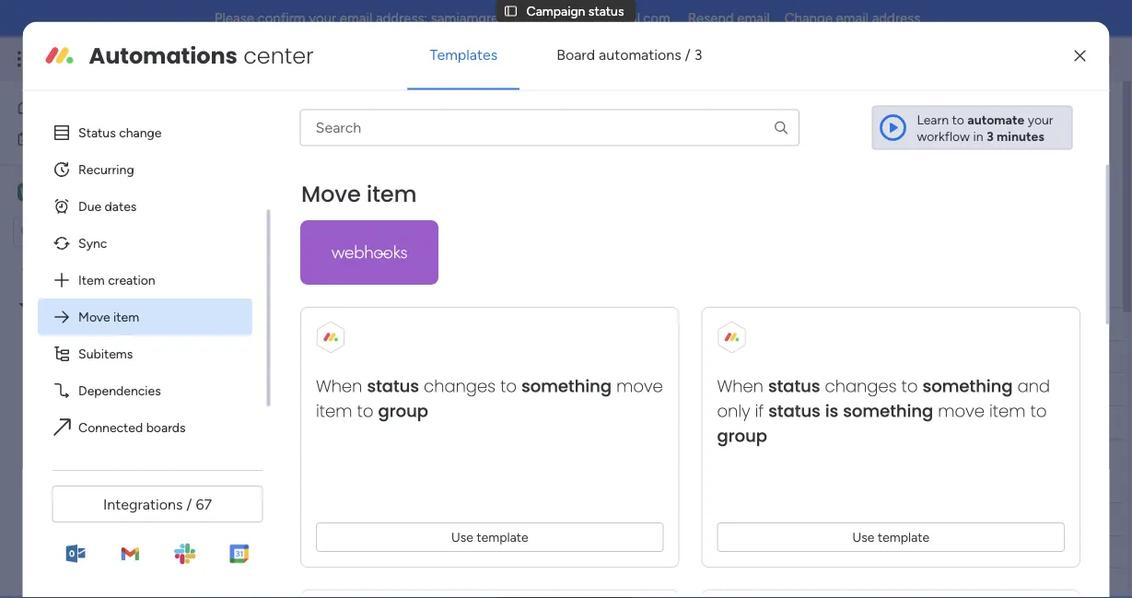 Task type: describe. For each thing, give the bounding box(es) containing it.
make
[[488, 276, 536, 300]]

Audience field
[[859, 509, 923, 529]]

email
[[33, 297, 64, 313]]

campaign inside field
[[577, 511, 636, 527]]

1 horizontal spatial 3
[[987, 128, 994, 144]]

campaign up board
[[527, 3, 586, 19]]

work for my
[[61, 131, 89, 147]]

my work button
[[11, 124, 198, 153]]

you for and
[[395, 136, 416, 152]]

integrations / 67 button
[[52, 486, 263, 523]]

2 changes from the left
[[825, 374, 897, 398]]

resend email
[[688, 10, 770, 27]]

email marketing
[[33, 297, 125, 313]]

owner
[[639, 511, 675, 527]]

my work
[[41, 131, 89, 147]]

campaign
[[428, 545, 484, 560]]

workspace selection element
[[18, 181, 162, 205]]

workspace
[[86, 183, 160, 201]]

sam's workspace button
[[13, 176, 183, 208]]

change
[[785, 10, 833, 27]]

1
[[1045, 106, 1051, 122]]

status change
[[78, 125, 161, 141]]

use template button for group
[[316, 522, 664, 552]]

workspace.
[[846, 136, 911, 152]]

use for group
[[451, 529, 473, 545]]

dependencies option
[[37, 372, 252, 409]]

new item button
[[279, 211, 350, 241]]

ideas
[[126, 360, 156, 376]]

1 when from the left
[[316, 374, 362, 398]]

monday
[[82, 48, 145, 69]]

please
[[215, 10, 254, 27]]

activity
[[880, 106, 925, 122]]

1 email from the left
[[340, 10, 373, 27]]

connected boards option
[[37, 409, 252, 446]]

green eggs and ham
[[43, 266, 166, 282]]

one
[[821, 136, 843, 152]]

invite / 1
[[1002, 106, 1051, 122]]

add
[[348, 545, 372, 560]]

automations
[[89, 40, 238, 71]]

/ inside board automations / 3 button
[[685, 46, 691, 64]]

main
[[308, 169, 335, 185]]

move inside move item to
[[616, 374, 663, 398]]

main table button
[[279, 162, 383, 192]]

tips
[[354, 276, 385, 300]]

address:
[[376, 10, 428, 27]]

goal
[[1036, 511, 1063, 527]]

your workflow in
[[917, 112, 1054, 144]]

work for monday
[[149, 48, 182, 69]]

this
[[282, 136, 305, 152]]

requests
[[183, 360, 233, 376]]

workspace image
[[20, 182, 33, 202]]

67
[[196, 495, 212, 513]]

3 inside button
[[695, 46, 703, 64]]

campaign up the board
[[280, 99, 400, 129]]

campaign up subitems
[[64, 329, 122, 344]]

use template for status
[[852, 529, 930, 545]]

move inside status is something move item to group
[[938, 399, 985, 423]]

to inside status is something move item to group
[[1030, 399, 1047, 423]]

run,
[[536, 136, 558, 152]]

help for to
[[411, 276, 448, 300]]

board
[[557, 46, 595, 64]]

will
[[345, 136, 364, 152]]

main table
[[308, 169, 369, 185]]

and only if
[[717, 374, 1050, 423]]

learn to automate
[[917, 112, 1025, 127]]

1 when status changes   to something from the left
[[316, 374, 612, 398]]

track
[[585, 136, 614, 152]]

see more link
[[839, 134, 897, 152]]

dependencies
[[78, 383, 161, 399]]

plan,
[[506, 136, 533, 152]]

resend
[[688, 10, 734, 27]]

eggs
[[82, 266, 111, 282]]

1 account field from the top
[[732, 314, 791, 334]]

0 vertical spatial move item
[[301, 178, 417, 209]]

subitems
[[78, 346, 132, 362]]

my
[[41, 131, 58, 147]]

Campaign owner field
[[572, 509, 679, 529]]

boards
[[146, 420, 185, 436]]

status
[[78, 125, 115, 141]]

see plans image
[[306, 48, 322, 70]]

public board image for campaign ideas and requests
[[40, 359, 57, 376]]

0 vertical spatial campaign status
[[527, 3, 624, 19]]

campaign ideas and requests
[[64, 360, 233, 376]]

your left team
[[444, 136, 470, 152]]

change email address link
[[785, 10, 921, 27]]

change
[[119, 125, 161, 141]]

item inside status is something move item to group
[[989, 399, 1026, 423]]

only
[[717, 399, 750, 423]]

dates
[[104, 199, 136, 214]]

if
[[755, 399, 764, 423]]

samiamgreeneggsnham27@gmail.com
[[431, 10, 671, 27]]

center
[[244, 40, 314, 71]]

connected boards
[[78, 420, 185, 436]]

invite / 1 button
[[968, 100, 1059, 129]]

status is something move item to group
[[717, 399, 1047, 447]]

automations
[[599, 46, 682, 64]]

item for item
[[422, 511, 449, 527]]

see
[[840, 135, 862, 151]]

:)
[[758, 276, 770, 300]]

Goal field
[[1032, 509, 1068, 529]]

1 horizontal spatial campaign status
[[280, 99, 474, 129]]

address
[[872, 10, 921, 27]]

template for move item to
[[476, 529, 528, 545]]

status inside list box
[[126, 329, 161, 344]]

confirm
[[258, 10, 306, 27]]

the
[[541, 276, 568, 300]]

use template button for status
[[717, 522, 1065, 552]]

your right confirm at top
[[309, 10, 336, 27]]

item inside move item option
[[113, 309, 139, 325]]

0 horizontal spatial group
[[378, 399, 428, 423]]

add to favorites image
[[518, 105, 537, 123]]

Search in workspace field
[[39, 221, 154, 242]]

of
[[620, 276, 636, 300]]

3 minutes
[[987, 128, 1045, 144]]

campaign up dependencies
[[64, 360, 122, 376]]

/ for integrations / 67
[[186, 495, 192, 513]]

move item inside option
[[78, 309, 139, 325]]

due dates option
[[37, 188, 252, 225]]



Task type: vqa. For each thing, say whether or not it's contained in the screenshot.
first The Status field from the bottom
no



Task type: locate. For each thing, give the bounding box(es) containing it.
2 vertical spatial /
[[186, 495, 192, 513]]

help right tips
[[411, 276, 448, 300]]

you
[[395, 136, 416, 152], [452, 276, 484, 300], [375, 545, 397, 560]]

template inside field
[[676, 276, 753, 300]]

1 vertical spatial move
[[938, 399, 985, 423]]

select product image
[[17, 50, 35, 68]]

0 vertical spatial group
[[378, 399, 428, 423]]

template right own
[[476, 529, 528, 545]]

1 vertical spatial move item
[[78, 309, 139, 325]]

your
[[309, 10, 336, 27], [1028, 112, 1054, 127], [444, 136, 470, 152], [617, 136, 643, 152]]

2 when status changes   to something from the left
[[717, 374, 1013, 398]]

v2 search image
[[399, 215, 413, 236]]

1 horizontal spatial in
[[974, 128, 984, 144]]

item
[[317, 218, 343, 234], [78, 272, 104, 288], [422, 511, 449, 527]]

in left the one
[[808, 136, 818, 152]]

integrations / 67
[[103, 495, 212, 513]]

email for resend email
[[737, 10, 770, 27]]

use right own
[[451, 529, 473, 545]]

more
[[866, 135, 895, 151]]

/ left 67
[[186, 495, 192, 513]]

list box containing green eggs and ham
[[0, 254, 235, 598]]

connected
[[78, 420, 143, 436]]

1 vertical spatial work
[[61, 131, 89, 147]]

your inside 'your workflow in'
[[1028, 112, 1054, 127]]

ham
[[138, 266, 166, 282]]

marketing
[[67, 297, 125, 313]]

to inside field
[[390, 276, 407, 300]]

use
[[451, 529, 473, 545], [852, 529, 875, 545]]

2 email from the left
[[737, 10, 770, 27]]

0 vertical spatial item
[[317, 218, 343, 234]]

use for status
[[852, 529, 875, 545]]

move up subitems
[[78, 309, 110, 325]]

due dates
[[78, 199, 136, 214]]

item right new
[[317, 218, 343, 234]]

changes
[[424, 374, 495, 398], [825, 374, 897, 398]]

email right resend
[[737, 10, 770, 27]]

move item option
[[37, 299, 252, 336]]

in
[[974, 128, 984, 144], [808, 136, 818, 152]]

due
[[78, 199, 101, 214]]

sam green image
[[1081, 44, 1110, 74]]

status inside status is something move item to group
[[768, 399, 820, 423]]

1 vertical spatial public board image
[[40, 359, 57, 376]]

use down audience at the bottom of the page
[[852, 529, 875, 545]]

email right change
[[836, 10, 869, 27]]

Few tips to help you make the most of this template :) field
[[312, 276, 775, 300]]

team
[[473, 136, 502, 152]]

1 account from the top
[[737, 316, 786, 332]]

None field
[[572, 314, 679, 334]]

list box
[[37, 106, 271, 448], [0, 254, 235, 598]]

templates
[[430, 46, 498, 64]]

1 use template button from the left
[[316, 522, 664, 552]]

move
[[301, 178, 361, 209], [78, 309, 110, 325]]

1 vertical spatial 3
[[987, 128, 994, 144]]

campaign status up subitems
[[64, 329, 161, 344]]

campaign status up board
[[527, 3, 624, 19]]

1 horizontal spatial work
[[149, 48, 182, 69]]

0 horizontal spatial 3
[[695, 46, 703, 64]]

0 horizontal spatial campaign status
[[64, 329, 161, 344]]

item creation
[[78, 272, 155, 288]]

public board image
[[40, 328, 57, 345], [40, 359, 57, 376]]

you for make
[[452, 276, 484, 300]]

to inside move item to
[[357, 399, 373, 423]]

status change option
[[37, 114, 252, 151]]

/ inside the integrations / 67 button
[[186, 495, 192, 513]]

1 changes from the left
[[424, 374, 495, 398]]

this board will help you and your team plan, run, and track your entire campaign's workflow in one workspace.
[[282, 136, 911, 152]]

2 horizontal spatial /
[[1037, 106, 1042, 122]]

caret down image
[[19, 299, 27, 311]]

you inside few tips to help you make the most of this template :) field
[[452, 276, 484, 300]]

in inside 'your workflow in'
[[974, 128, 984, 144]]

home image
[[17, 98, 35, 116]]

add you own campaign
[[348, 545, 484, 560]]

template down audience at the bottom of the page
[[878, 529, 930, 545]]

None search field
[[300, 109, 800, 146]]

item inside move item to
[[316, 399, 352, 423]]

work right monday
[[149, 48, 182, 69]]

audience
[[863, 511, 918, 527]]

creation
[[107, 272, 155, 288]]

2 use template button from the left
[[717, 522, 1065, 552]]

monday work management
[[82, 48, 286, 69]]

work inside my work button
[[61, 131, 89, 147]]

email for change email address
[[836, 10, 869, 27]]

0 vertical spatial account field
[[732, 314, 791, 334]]

2 account field from the top
[[732, 509, 791, 529]]

move inside option
[[78, 309, 110, 325]]

option
[[0, 257, 235, 261]]

template for and only if
[[878, 529, 930, 545]]

1 horizontal spatial move
[[301, 178, 361, 209]]

0 vertical spatial 3
[[695, 46, 703, 64]]

3 down resend
[[695, 46, 703, 64]]

something
[[521, 374, 612, 398], [923, 374, 1013, 398], [843, 399, 933, 423]]

public board image left subitems
[[40, 359, 57, 376]]

0 horizontal spatial when status changes   to something
[[316, 374, 612, 398]]

subitems option
[[37, 336, 252, 372]]

0 vertical spatial help
[[367, 136, 392, 152]]

help inside field
[[411, 276, 448, 300]]

1 horizontal spatial use template button
[[717, 522, 1065, 552]]

use template for group
[[451, 529, 528, 545]]

/ for invite / 1
[[1037, 106, 1042, 122]]

1 horizontal spatial workflow
[[917, 128, 970, 144]]

show board description image
[[487, 105, 509, 123]]

use template
[[451, 529, 528, 545], [852, 529, 930, 545]]

you down the campaign status field
[[395, 136, 416, 152]]

0 horizontal spatial workflow
[[751, 136, 804, 152]]

account
[[737, 316, 786, 332], [737, 511, 786, 527]]

/
[[685, 46, 691, 64], [1037, 106, 1042, 122], [186, 495, 192, 513]]

new
[[287, 218, 314, 234]]

own
[[400, 545, 424, 560]]

move item to
[[316, 374, 663, 423]]

1 use template from the left
[[451, 529, 528, 545]]

2 when from the left
[[717, 374, 763, 398]]

0 vertical spatial move
[[301, 178, 361, 209]]

you right add
[[375, 545, 397, 560]]

0 horizontal spatial use template button
[[316, 522, 664, 552]]

and inside and only if
[[1018, 374, 1050, 398]]

2 vertical spatial item
[[422, 511, 449, 527]]

list box containing status change
[[37, 106, 271, 448]]

sam's
[[42, 183, 82, 201]]

campaign status up the will
[[280, 99, 474, 129]]

board automations / 3
[[557, 46, 703, 64]]

2 horizontal spatial email
[[836, 10, 869, 27]]

public board image for campaign status
[[40, 328, 57, 345]]

1 horizontal spatial move item
[[301, 178, 417, 209]]

2 public board image from the top
[[40, 359, 57, 376]]

this
[[641, 276, 671, 300]]

1 horizontal spatial when
[[717, 374, 763, 398]]

you left make
[[452, 276, 484, 300]]

help right the will
[[367, 136, 392, 152]]

few
[[317, 276, 350, 300]]

automations center
[[89, 40, 314, 71]]

0 horizontal spatial work
[[61, 131, 89, 147]]

help for will
[[367, 136, 392, 152]]

campaign
[[527, 3, 586, 19], [280, 99, 400, 129], [64, 329, 122, 344], [64, 360, 122, 376], [577, 511, 636, 527]]

1 vertical spatial account field
[[732, 509, 791, 529]]

2 vertical spatial you
[[375, 545, 397, 560]]

search image
[[773, 119, 790, 136]]

recurring option
[[37, 151, 252, 188]]

0 horizontal spatial use template
[[451, 529, 528, 545]]

0 vertical spatial public board image
[[40, 328, 57, 345]]

sam's workspace
[[42, 183, 160, 201]]

recurring
[[78, 162, 134, 177]]

0 horizontal spatial move
[[78, 309, 110, 325]]

0 horizontal spatial move item
[[78, 309, 139, 325]]

resend email link
[[688, 10, 770, 27]]

0 horizontal spatial /
[[186, 495, 192, 513]]

0 horizontal spatial in
[[808, 136, 818, 152]]

3 email from the left
[[836, 10, 869, 27]]

item for item creation
[[78, 272, 104, 288]]

Search for a column type search field
[[300, 109, 800, 146]]

2 use template from the left
[[852, 529, 930, 545]]

2 vertical spatial campaign status
[[64, 329, 161, 344]]

work
[[149, 48, 182, 69], [61, 131, 89, 147]]

0 vertical spatial account
[[737, 316, 786, 332]]

your up minutes
[[1028, 112, 1054, 127]]

template
[[676, 276, 753, 300], [476, 529, 528, 545], [878, 529, 930, 545]]

0 vertical spatial /
[[685, 46, 691, 64]]

move up new item button in the top left of the page
[[301, 178, 361, 209]]

work right my
[[61, 131, 89, 147]]

1 horizontal spatial use template
[[852, 529, 930, 545]]

help
[[367, 136, 392, 152], [411, 276, 448, 300]]

when
[[316, 374, 362, 398], [717, 374, 763, 398]]

1 horizontal spatial move
[[938, 399, 985, 423]]

table
[[339, 169, 369, 185]]

1 use from the left
[[451, 529, 473, 545]]

item inside button
[[317, 218, 343, 234]]

workflow down learn
[[917, 128, 970, 144]]

0 horizontal spatial use
[[451, 529, 473, 545]]

1 horizontal spatial when status changes   to something
[[717, 374, 1013, 398]]

0 horizontal spatial template
[[476, 529, 528, 545]]

/ inside invite / 1 button
[[1037, 106, 1042, 122]]

2 horizontal spatial template
[[878, 529, 930, 545]]

item inside option
[[78, 272, 104, 288]]

templates button
[[408, 33, 520, 77]]

in down learn to automate
[[974, 128, 984, 144]]

angle down image
[[359, 219, 368, 233]]

1 vertical spatial help
[[411, 276, 448, 300]]

integrations
[[103, 495, 183, 513]]

use template right own
[[451, 529, 528, 545]]

management
[[186, 48, 286, 69]]

0 vertical spatial work
[[149, 48, 182, 69]]

Account field
[[732, 314, 791, 334], [732, 509, 791, 529]]

email left address:
[[340, 10, 373, 27]]

1 horizontal spatial group
[[717, 424, 767, 447]]

0 horizontal spatial move
[[616, 374, 663, 398]]

workflow left the one
[[751, 136, 804, 152]]

0 horizontal spatial changes
[[424, 374, 495, 398]]

1 vertical spatial account
[[737, 511, 786, 527]]

move
[[616, 374, 663, 398], [938, 399, 985, 423]]

move item up subitems
[[78, 309, 139, 325]]

item up marketing
[[78, 272, 104, 288]]

1 vertical spatial item
[[78, 272, 104, 288]]

Search field
[[413, 213, 468, 239]]

please confirm your email address: samiamgreeneggsnham27@gmail.com
[[215, 10, 671, 27]]

learn
[[917, 112, 949, 127]]

1 horizontal spatial use
[[852, 529, 875, 545]]

public board image down email
[[40, 328, 57, 345]]

Campaign status field
[[276, 99, 479, 129]]

1 horizontal spatial /
[[685, 46, 691, 64]]

workflow inside 'your workflow in'
[[917, 128, 970, 144]]

2 horizontal spatial campaign status
[[527, 3, 624, 19]]

something inside status is something move item to group
[[843, 399, 933, 423]]

use template down audience at the bottom of the page
[[852, 529, 930, 545]]

your right track
[[617, 136, 643, 152]]

workflow
[[917, 128, 970, 144], [751, 136, 804, 152]]

item up add you own campaign
[[422, 511, 449, 527]]

2 account from the top
[[737, 511, 786, 527]]

see more
[[840, 135, 895, 151]]

entire
[[646, 136, 680, 152]]

group inside status is something move item to group
[[717, 424, 767, 447]]

1 horizontal spatial help
[[411, 276, 448, 300]]

0 vertical spatial move
[[616, 374, 663, 398]]

/ down resend
[[685, 46, 691, 64]]

1 horizontal spatial email
[[737, 10, 770, 27]]

2 horizontal spatial item
[[422, 511, 449, 527]]

board automations / 3 button
[[535, 33, 725, 77]]

1 vertical spatial you
[[452, 276, 484, 300]]

3 down automate
[[987, 128, 994, 144]]

most
[[573, 276, 616, 300]]

is
[[825, 399, 838, 423]]

1 vertical spatial /
[[1037, 106, 1042, 122]]

workspace image
[[18, 182, 36, 202]]

sync option
[[37, 225, 252, 262]]

2 use from the left
[[852, 529, 875, 545]]

email
[[340, 10, 373, 27], [737, 10, 770, 27], [836, 10, 869, 27]]

0 vertical spatial you
[[395, 136, 416, 152]]

invite
[[1002, 106, 1034, 122]]

campaign's
[[683, 136, 748, 152]]

item creation option
[[37, 262, 252, 299]]

1 vertical spatial campaign status
[[280, 99, 474, 129]]

new item
[[287, 218, 343, 234]]

template left ':)'
[[676, 276, 753, 300]]

automations  center image
[[45, 41, 74, 71]]

1 horizontal spatial template
[[676, 276, 753, 300]]

move item up angle down image at the top left of the page
[[301, 178, 417, 209]]

1 public board image from the top
[[40, 328, 57, 345]]

1 vertical spatial group
[[717, 424, 767, 447]]

automate
[[968, 112, 1025, 127]]

sync
[[78, 236, 107, 251]]

0 horizontal spatial when
[[316, 374, 362, 398]]

0 horizontal spatial email
[[340, 10, 373, 27]]

few tips to help you make the most of this template :)
[[317, 276, 770, 300]]

0 horizontal spatial item
[[78, 272, 104, 288]]

campaign left "owner"
[[577, 511, 636, 527]]

1 vertical spatial move
[[78, 309, 110, 325]]

1 horizontal spatial changes
[[825, 374, 897, 398]]

0 horizontal spatial help
[[367, 136, 392, 152]]

/ left 1
[[1037, 106, 1042, 122]]

campaign owner
[[577, 511, 675, 527]]

1 horizontal spatial item
[[317, 218, 343, 234]]



